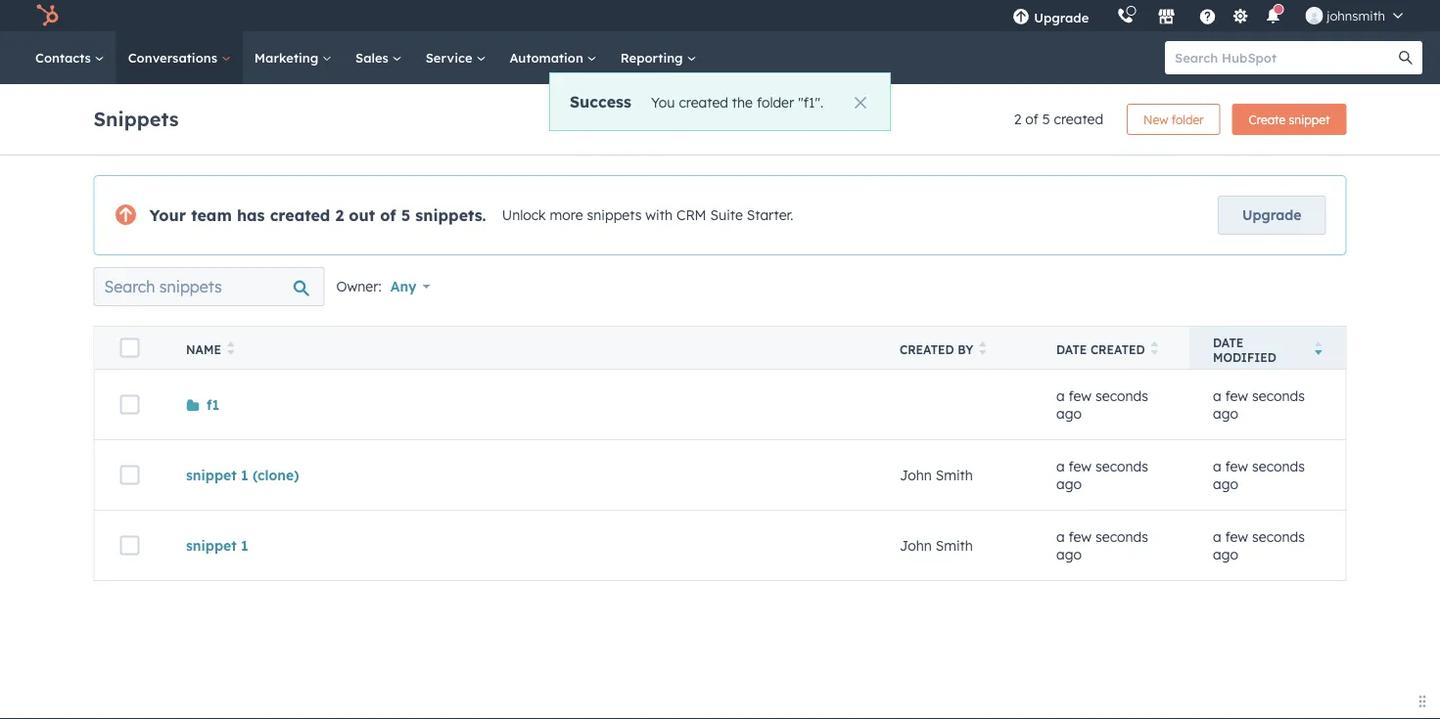 Task type: locate. For each thing, give the bounding box(es) containing it.
john smith image
[[1306, 7, 1323, 24]]

hubspot link
[[24, 4, 73, 27]]

conversations link
[[116, 31, 243, 84]]

0 vertical spatial john
[[900, 467, 932, 484]]

press to sort. image for date created
[[1151, 342, 1159, 355]]

0 horizontal spatial upgrade
[[1034, 9, 1089, 25]]

1 for snippet 1 (clone)
[[241, 467, 248, 484]]

0 vertical spatial 1
[[241, 467, 248, 484]]

1 horizontal spatial 5
[[1043, 111, 1050, 128]]

press to sort. element for created by
[[980, 342, 987, 358]]

0 vertical spatial upgrade
[[1034, 9, 1089, 25]]

starter.
[[747, 207, 794, 224]]

create
[[1249, 112, 1286, 127]]

folder inside button
[[1172, 112, 1204, 127]]

0 horizontal spatial 2
[[335, 206, 344, 225]]

automation link
[[498, 31, 609, 84]]

press to sort. image right name
[[227, 342, 234, 355]]

2 john smith from the top
[[900, 537, 973, 555]]

seconds
[[1096, 388, 1149, 405], [1253, 388, 1305, 405], [1096, 458, 1149, 475], [1253, 458, 1305, 475], [1096, 529, 1149, 546], [1253, 529, 1305, 546]]

created
[[679, 94, 729, 111], [1054, 111, 1104, 128], [270, 206, 330, 225], [1091, 343, 1145, 357]]

1 vertical spatial of
[[380, 206, 396, 225]]

folder right new
[[1172, 112, 1204, 127]]

1 horizontal spatial date
[[1213, 335, 1244, 350]]

press to sort. element right by
[[980, 342, 987, 358]]

of
[[1026, 111, 1039, 128], [380, 206, 396, 225]]

f1 button
[[186, 396, 219, 414]]

snippet
[[1289, 112, 1330, 127], [186, 467, 237, 484], [186, 537, 237, 555]]

upgrade right upgrade icon on the top right of the page
[[1034, 9, 1089, 25]]

0 vertical spatial smith
[[936, 467, 973, 484]]

date
[[1213, 335, 1244, 350], [1057, 343, 1087, 357]]

0 horizontal spatial press to sort. element
[[227, 342, 234, 358]]

team
[[191, 206, 232, 225]]

5
[[1043, 111, 1050, 128], [401, 206, 411, 225]]

snippets.
[[416, 206, 486, 225]]

of inside snippets banner
[[1026, 111, 1039, 128]]

1 vertical spatial 2
[[335, 206, 344, 225]]

0 vertical spatial snippet
[[1289, 112, 1330, 127]]

0 horizontal spatial date
[[1057, 343, 1087, 357]]

press to sort. image right 'date created' at the top
[[1151, 342, 1159, 355]]

has
[[237, 206, 265, 225]]

3 press to sort. element from the left
[[1151, 342, 1159, 358]]

press to sort. image for name
[[227, 342, 234, 355]]

press to sort. image inside date created button
[[1151, 342, 1159, 355]]

unlock
[[502, 207, 546, 224]]

1 john from the top
[[900, 467, 932, 484]]

a
[[1057, 388, 1065, 405], [1213, 388, 1222, 405], [1057, 458, 1065, 475], [1213, 458, 1222, 475], [1057, 529, 1065, 546], [1213, 529, 1222, 546]]

snippet right create at the top of page
[[1289, 112, 1330, 127]]

press to sort. element right 'date created' at the top
[[1151, 342, 1159, 358]]

created inside snippets banner
[[1054, 111, 1104, 128]]

0 horizontal spatial 5
[[401, 206, 411, 225]]

press to sort. element inside 'created by' button
[[980, 342, 987, 358]]

service link
[[414, 31, 498, 84]]

2 john from the top
[[900, 537, 932, 555]]

2 press to sort. element from the left
[[980, 342, 987, 358]]

few
[[1069, 388, 1092, 405], [1226, 388, 1249, 405], [1069, 458, 1092, 475], [1226, 458, 1249, 475], [1069, 529, 1092, 546], [1226, 529, 1249, 546]]

press to sort. element inside date created button
[[1151, 342, 1159, 358]]

0 vertical spatial of
[[1026, 111, 1039, 128]]

1 smith from the top
[[936, 467, 973, 484]]

1 horizontal spatial of
[[1026, 111, 1039, 128]]

0 horizontal spatial folder
[[757, 94, 794, 111]]

john smith
[[900, 467, 973, 484], [900, 537, 973, 555]]

date inside date modified
[[1213, 335, 1244, 350]]

0 vertical spatial john smith
[[900, 467, 973, 484]]

1 john smith from the top
[[900, 467, 973, 484]]

1 press to sort. element from the left
[[227, 342, 234, 358]]

1 horizontal spatial 2
[[1014, 111, 1022, 128]]

date right press to sort. icon
[[1057, 343, 1087, 357]]

1 press to sort. image from the left
[[227, 342, 234, 355]]

you
[[651, 94, 675, 111]]

johnsmith
[[1327, 7, 1386, 24]]

smith for snippet 1 (clone)
[[936, 467, 973, 484]]

date for date modified
[[1213, 335, 1244, 350]]

1 horizontal spatial press to sort. image
[[1151, 342, 1159, 355]]

1 left '(clone)'
[[241, 467, 248, 484]]

notifications button
[[1257, 0, 1290, 31]]

5 inside snippets banner
[[1043, 111, 1050, 128]]

john for snippet 1 (clone)
[[900, 467, 932, 484]]

folder right the
[[757, 94, 794, 111]]

press to sort. image inside name button
[[227, 342, 234, 355]]

snippet 1
[[186, 537, 248, 555]]

press to sort. element right name
[[227, 342, 234, 358]]

2
[[1014, 111, 1022, 128], [335, 206, 344, 225]]

1 for snippet 1
[[241, 537, 248, 555]]

smith for snippet 1
[[936, 537, 973, 555]]

ago
[[1057, 405, 1082, 422], [1213, 405, 1239, 422], [1057, 475, 1082, 493], [1213, 475, 1239, 493], [1057, 546, 1082, 563], [1213, 546, 1239, 563]]

name
[[186, 343, 221, 357]]

0 vertical spatial 5
[[1043, 111, 1050, 128]]

date created
[[1057, 343, 1145, 357]]

owner:
[[336, 278, 382, 295]]

1 vertical spatial 1
[[241, 537, 248, 555]]

date created button
[[1033, 327, 1190, 370]]

a few seconds ago
[[1057, 388, 1149, 422], [1213, 388, 1305, 422], [1057, 458, 1149, 493], [1213, 458, 1305, 493], [1057, 529, 1149, 563], [1213, 529, 1305, 563]]

Search HubSpot search field
[[1165, 41, 1405, 74]]

date left descending sort. press to sort ascending. image
[[1213, 335, 1244, 350]]

Search search field
[[94, 267, 325, 307]]

press to sort. element
[[227, 342, 234, 358], [980, 342, 987, 358], [1151, 342, 1159, 358]]

search button
[[1390, 41, 1423, 74]]

2 1 from the top
[[241, 537, 248, 555]]

0 vertical spatial 2
[[1014, 111, 1022, 128]]

1 vertical spatial john smith
[[900, 537, 973, 555]]

upgrade link
[[1218, 196, 1326, 235]]

1 vertical spatial john
[[900, 537, 932, 555]]

calling icon image
[[1117, 8, 1134, 25]]

john
[[900, 467, 932, 484], [900, 537, 932, 555]]

create snippet
[[1249, 112, 1330, 127]]

smith
[[936, 467, 973, 484], [936, 537, 973, 555]]

2 smith from the top
[[936, 537, 973, 555]]

reporting
[[621, 49, 687, 66]]

snippet left '(clone)'
[[186, 467, 237, 484]]

upgrade
[[1034, 9, 1089, 25], [1243, 207, 1302, 224]]

0 horizontal spatial press to sort. image
[[227, 342, 234, 355]]

notifications image
[[1265, 9, 1282, 26]]

date inside date created button
[[1057, 343, 1087, 357]]

press to sort. element inside name button
[[227, 342, 234, 358]]

1 vertical spatial smith
[[936, 537, 973, 555]]

1
[[241, 467, 248, 484], [241, 537, 248, 555]]

1 1 from the top
[[241, 467, 248, 484]]

1 horizontal spatial folder
[[1172, 112, 1204, 127]]

"f1".
[[798, 94, 824, 111]]

help image
[[1199, 9, 1217, 26]]

sales
[[356, 49, 392, 66]]

1 down snippet 1 (clone) link
[[241, 537, 248, 555]]

press to sort. image
[[227, 342, 234, 355], [1151, 342, 1159, 355]]

menu
[[999, 0, 1417, 31]]

contacts link
[[24, 31, 116, 84]]

success alert
[[549, 72, 891, 131]]

date modified button
[[1190, 327, 1347, 370]]

settings image
[[1232, 8, 1249, 26]]

1 vertical spatial folder
[[1172, 112, 1204, 127]]

created inside success alert
[[679, 94, 729, 111]]

1 horizontal spatial upgrade
[[1243, 207, 1302, 224]]

2 horizontal spatial press to sort. element
[[1151, 342, 1159, 358]]

folder
[[757, 94, 794, 111], [1172, 112, 1204, 127]]

marketplaces button
[[1146, 0, 1187, 31]]

calling icon button
[[1109, 3, 1142, 29]]

snippet inside button
[[1289, 112, 1330, 127]]

snippet down snippet 1 (clone) link
[[186, 537, 237, 555]]

2 press to sort. image from the left
[[1151, 342, 1159, 355]]

conversations
[[128, 49, 221, 66]]

1 vertical spatial snippet
[[186, 467, 237, 484]]

john for snippet 1
[[900, 537, 932, 555]]

1 horizontal spatial press to sort. element
[[980, 342, 987, 358]]

upgrade down create at the top of page
[[1243, 207, 1302, 224]]

2 vertical spatial snippet
[[186, 537, 237, 555]]

0 vertical spatial folder
[[757, 94, 794, 111]]

automation
[[510, 49, 587, 66]]



Task type: describe. For each thing, give the bounding box(es) containing it.
by
[[958, 343, 974, 357]]

descending sort. press to sort ascending. image
[[1315, 342, 1323, 355]]

sales link
[[344, 31, 414, 84]]

john smith for snippet 1 (clone)
[[900, 467, 973, 484]]

johnsmith button
[[1294, 0, 1415, 31]]

folder inside success alert
[[757, 94, 794, 111]]

settings link
[[1228, 5, 1253, 26]]

out
[[349, 206, 375, 225]]

press to sort. element for name
[[227, 342, 234, 358]]

more
[[550, 207, 583, 224]]

upgrade inside menu
[[1034, 9, 1089, 25]]

1 vertical spatial 5
[[401, 206, 411, 225]]

crm
[[677, 207, 707, 224]]

suite
[[711, 207, 743, 224]]

service
[[426, 49, 476, 66]]

snippet for snippet 1
[[186, 537, 237, 555]]

created by
[[900, 343, 974, 357]]

date modified
[[1213, 335, 1277, 365]]

contacts
[[35, 49, 95, 66]]

the
[[732, 94, 753, 111]]

descending sort. press to sort ascending. element
[[1315, 342, 1323, 358]]

unlock more snippets with crm suite starter.
[[502, 207, 794, 224]]

marketing link
[[243, 31, 344, 84]]

2 of 5 created
[[1014, 111, 1104, 128]]

hubspot image
[[35, 4, 59, 27]]

created inside button
[[1091, 343, 1145, 357]]

snippet 1 link
[[186, 537, 248, 555]]

john smith for snippet 1
[[900, 537, 973, 555]]

with
[[646, 207, 673, 224]]

your team has created 2 out of 5 snippets.
[[149, 206, 486, 225]]

modified
[[1213, 350, 1277, 365]]

help button
[[1191, 0, 1224, 31]]

snippets banner
[[94, 98, 1347, 135]]

snippets
[[94, 106, 179, 131]]

marketing
[[254, 49, 322, 66]]

any button
[[389, 267, 443, 307]]

2 inside snippets banner
[[1014, 111, 1022, 128]]

you created the folder "f1".
[[651, 94, 824, 111]]

(clone)
[[253, 467, 299, 484]]

create snippet button
[[1233, 104, 1347, 135]]

name button
[[163, 327, 876, 370]]

0 horizontal spatial of
[[380, 206, 396, 225]]

new folder
[[1144, 112, 1204, 127]]

snippet for snippet 1 (clone)
[[186, 467, 237, 484]]

snippets
[[587, 207, 642, 224]]

search image
[[1399, 51, 1413, 65]]

reporting link
[[609, 31, 708, 84]]

new
[[1144, 112, 1169, 127]]

created by button
[[876, 327, 1033, 370]]

menu containing johnsmith
[[999, 0, 1417, 31]]

press to sort. element for date created
[[1151, 342, 1159, 358]]

success
[[570, 92, 632, 111]]

1 vertical spatial upgrade
[[1243, 207, 1302, 224]]

new folder button
[[1127, 104, 1221, 135]]

press to sort. image
[[980, 342, 987, 355]]

date for date created
[[1057, 343, 1087, 357]]

upgrade image
[[1013, 9, 1030, 26]]

f1
[[207, 396, 219, 414]]

your
[[149, 206, 186, 225]]

created
[[900, 343, 955, 357]]

snippet 1 (clone)
[[186, 467, 299, 484]]

marketplaces image
[[1158, 9, 1175, 26]]

any
[[390, 278, 417, 295]]

close image
[[855, 97, 867, 109]]

snippet 1 (clone) link
[[186, 467, 299, 484]]



Task type: vqa. For each thing, say whether or not it's contained in the screenshot.
Marketing link
yes



